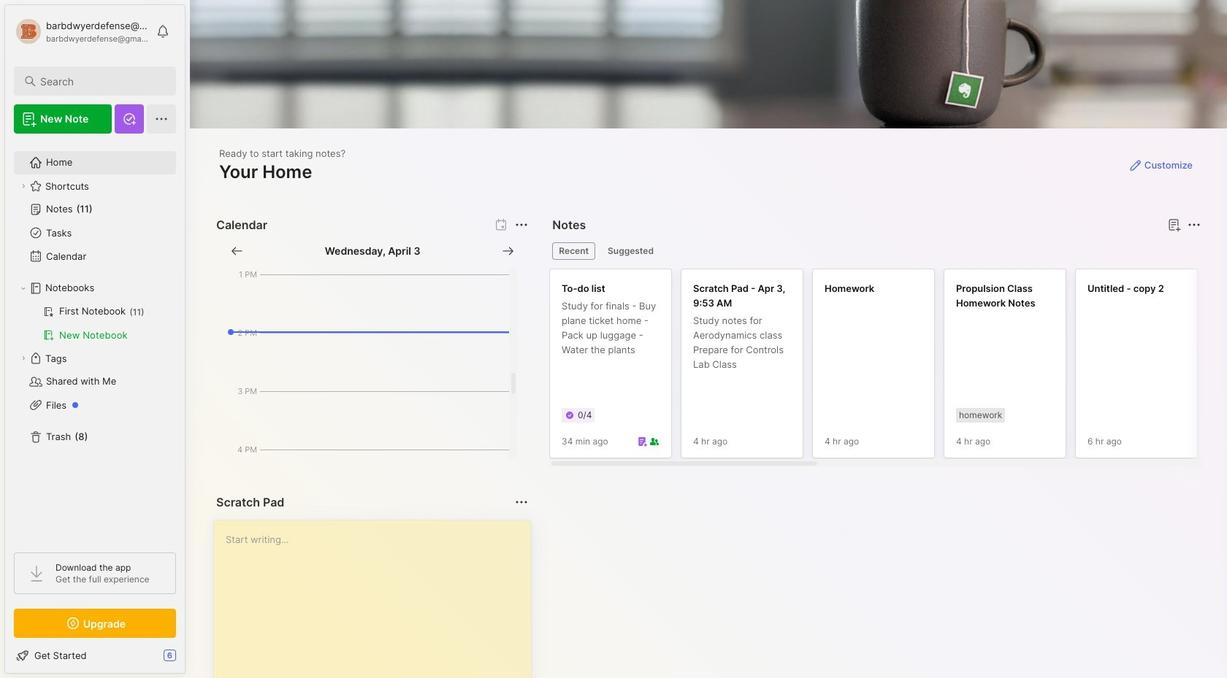 Task type: vqa. For each thing, say whether or not it's contained in the screenshot.
'tree'
yes



Task type: locate. For each thing, give the bounding box(es) containing it.
more actions image
[[513, 216, 531, 234], [1186, 216, 1203, 234], [513, 494, 531, 511]]

tree
[[5, 142, 185, 540]]

expand tags image
[[19, 354, 28, 363]]

More actions field
[[512, 215, 532, 235], [1184, 215, 1205, 235], [512, 492, 532, 513]]

0 horizontal spatial tab
[[552, 243, 595, 260]]

1 horizontal spatial tab
[[601, 243, 660, 260]]

None search field
[[40, 72, 163, 90]]

group
[[14, 300, 175, 347]]

tab list
[[552, 243, 1199, 260]]

tab
[[552, 243, 595, 260], [601, 243, 660, 260]]

Account field
[[14, 17, 149, 46]]

row group
[[550, 269, 1227, 467]]



Task type: describe. For each thing, give the bounding box(es) containing it.
click to collapse image
[[184, 652, 195, 669]]

main element
[[0, 0, 190, 679]]

Start writing… text field
[[226, 521, 531, 679]]

tree inside main element
[[5, 142, 185, 540]]

Choose date to view field
[[325, 244, 420, 259]]

expand notebooks image
[[19, 284, 28, 293]]

2 tab from the left
[[601, 243, 660, 260]]

Help and Learning task checklist field
[[5, 644, 185, 668]]

none search field inside main element
[[40, 72, 163, 90]]

1 tab from the left
[[552, 243, 595, 260]]

Search text field
[[40, 75, 163, 88]]

group inside main element
[[14, 300, 175, 347]]



